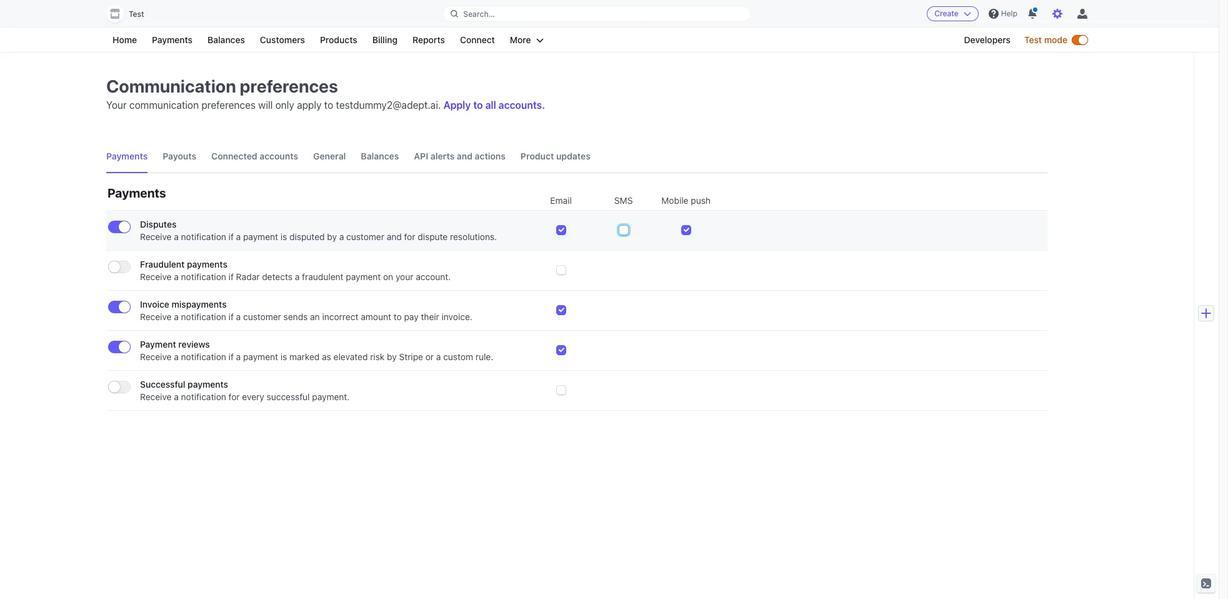 Task type: vqa. For each thing, say whether or not it's contained in the screenshot.
the bottom '–'
no



Task type: locate. For each thing, give the bounding box(es) containing it.
notification down mispayments
[[181, 311, 226, 322]]

more
[[510, 34, 531, 45]]

their
[[421, 311, 440, 322]]

billing
[[373, 34, 398, 45]]

1 horizontal spatial balances
[[361, 151, 399, 161]]

4 notification from the top
[[181, 351, 226, 362]]

by right disputed
[[327, 231, 337, 242]]

risk
[[370, 351, 385, 362]]

apply to all accounts. button
[[444, 99, 545, 111]]

1 horizontal spatial customer
[[347, 231, 385, 242]]

mobile push
[[662, 195, 711, 206]]

disputes
[[140, 219, 177, 229]]

0 horizontal spatial by
[[327, 231, 337, 242]]

3 receive from the top
[[140, 311, 172, 322]]

api
[[414, 151, 429, 161]]

receive inside the 'fraudulent payments receive a notification if radar detects a fraudulent payment on your account.'
[[140, 271, 172, 282]]

3 notification from the top
[[181, 311, 226, 322]]

0 vertical spatial by
[[327, 231, 337, 242]]

if inside the 'fraudulent payments receive a notification if radar detects a fraudulent payment on your account.'
[[229, 271, 234, 282]]

1 vertical spatial payments
[[188, 379, 228, 390]]

for left dispute
[[404, 231, 416, 242]]

2 receive from the top
[[140, 271, 172, 282]]

payments down your
[[106, 151, 148, 161]]

notification for invoice mispayments
[[181, 311, 226, 322]]

disputes receive a notification if a payment is disputed by a customer and for dispute resolutions.
[[140, 219, 497, 242]]

notification inside 'successful payments receive a notification for every successful payment.'
[[181, 391, 226, 402]]

1 horizontal spatial test
[[1025, 34, 1042, 45]]

if inside payment reviews receive a notification if a payment is marked as elevated risk by stripe or a custom rule.
[[229, 351, 234, 362]]

balances left "api"
[[361, 151, 399, 161]]

3 if from the top
[[229, 311, 234, 322]]

1 horizontal spatial by
[[387, 351, 397, 362]]

on
[[383, 271, 393, 282]]

2 is from the top
[[281, 351, 287, 362]]

notification inside invoice mispayments receive a notification if a customer sends an incorrect amount to pay their invoice.
[[181, 311, 226, 322]]

customer left 'sends'
[[243, 311, 281, 322]]

1 notification from the top
[[181, 231, 226, 242]]

actions
[[475, 151, 506, 161]]

customers
[[260, 34, 305, 45]]

communication
[[129, 99, 199, 111]]

is inside payment reviews receive a notification if a payment is marked as elevated risk by stripe or a custom rule.
[[281, 351, 287, 362]]

developers link
[[958, 33, 1017, 48]]

notification down reviews
[[181, 351, 226, 362]]

notification down the successful
[[181, 391, 226, 402]]

and right alerts
[[457, 151, 473, 161]]

to left all
[[474, 99, 483, 111]]

payments
[[152, 34, 193, 45], [106, 151, 148, 161], [108, 186, 166, 200]]

preferences up only
[[240, 76, 338, 96]]

1 vertical spatial balances
[[361, 151, 399, 161]]

payments up communication
[[152, 34, 193, 45]]

product updates
[[521, 151, 591, 161]]

0 vertical spatial balances
[[208, 34, 245, 45]]

1 vertical spatial test
[[1025, 34, 1042, 45]]

payments inside the 'fraudulent payments receive a notification if radar detects a fraudulent payment on your account.'
[[187, 259, 228, 270]]

payments inside 'successful payments receive a notification for every successful payment.'
[[188, 379, 228, 390]]

for
[[404, 231, 416, 242], [229, 391, 240, 402]]

notification for fraudulent payments
[[181, 271, 226, 282]]

home
[[113, 34, 137, 45]]

notification inside disputes receive a notification if a payment is disputed by a customer and for dispute resolutions.
[[181, 231, 226, 242]]

to left pay
[[394, 311, 402, 322]]

a up 'successful payments receive a notification for every successful payment.'
[[236, 351, 241, 362]]

detects
[[262, 271, 293, 282]]

if for payments
[[229, 271, 234, 282]]

1 is from the top
[[281, 231, 287, 242]]

to right apply
[[324, 99, 333, 111]]

balances
[[208, 34, 245, 45], [361, 151, 399, 161]]

payments up disputes
[[108, 186, 166, 200]]

connect
[[460, 34, 495, 45]]

search…
[[464, 9, 495, 18]]

1 vertical spatial customer
[[243, 311, 281, 322]]

test
[[129, 9, 144, 19], [1025, 34, 1042, 45]]

payments up mispayments
[[187, 259, 228, 270]]

Search… text field
[[444, 6, 751, 22]]

testdummy2@adept.ai.
[[336, 99, 441, 111]]

2 vertical spatial payment
[[243, 351, 278, 362]]

2 if from the top
[[229, 271, 234, 282]]

a down disputes
[[174, 231, 179, 242]]

1 horizontal spatial for
[[404, 231, 416, 242]]

1 horizontal spatial and
[[457, 151, 473, 161]]

tab list
[[106, 140, 1048, 173]]

notification up mispayments
[[181, 271, 226, 282]]

4 receive from the top
[[140, 351, 172, 362]]

help button
[[984, 4, 1023, 24]]

for inside disputes receive a notification if a payment is disputed by a customer and for dispute resolutions.
[[404, 231, 416, 242]]

a down mispayments
[[174, 311, 179, 322]]

mode
[[1045, 34, 1068, 45]]

preferences left will
[[202, 99, 256, 111]]

more button
[[504, 33, 550, 48]]

if inside disputes receive a notification if a payment is disputed by a customer and for dispute resolutions.
[[229, 231, 234, 242]]

fraudulent payments receive a notification if radar detects a fraudulent payment on your account.
[[140, 259, 451, 282]]

notification inside payment reviews receive a notification if a payment is marked as elevated risk by stripe or a custom rule.
[[181, 351, 226, 362]]

receive for fraudulent
[[140, 271, 172, 282]]

1 vertical spatial payment
[[346, 271, 381, 282]]

test for test mode
[[1025, 34, 1042, 45]]

0 vertical spatial customer
[[347, 231, 385, 242]]

a down radar
[[236, 311, 241, 322]]

payment
[[140, 339, 176, 350]]

1 vertical spatial is
[[281, 351, 287, 362]]

customer
[[347, 231, 385, 242], [243, 311, 281, 322]]

payment inside the 'fraudulent payments receive a notification if radar detects a fraudulent payment on your account.'
[[346, 271, 381, 282]]

0 vertical spatial test
[[129, 9, 144, 19]]

a down the successful
[[174, 391, 179, 402]]

0 horizontal spatial for
[[229, 391, 240, 402]]

email
[[551, 195, 572, 206]]

receive down invoice
[[140, 311, 172, 322]]

test up home
[[129, 9, 144, 19]]

payment up 'successful payments receive a notification for every successful payment.'
[[243, 351, 278, 362]]

1 vertical spatial for
[[229, 391, 240, 402]]

and left dispute
[[387, 231, 402, 242]]

0 vertical spatial is
[[281, 231, 287, 242]]

0 vertical spatial payment
[[243, 231, 278, 242]]

a down reviews
[[174, 351, 179, 362]]

for inside 'successful payments receive a notification for every successful payment.'
[[229, 391, 240, 402]]

a
[[174, 231, 179, 242], [236, 231, 241, 242], [339, 231, 344, 242], [174, 271, 179, 282], [295, 271, 300, 282], [174, 311, 179, 322], [236, 311, 241, 322], [174, 351, 179, 362], [236, 351, 241, 362], [436, 351, 441, 362], [174, 391, 179, 402]]

notification up the "fraudulent"
[[181, 231, 226, 242]]

payments
[[187, 259, 228, 270], [188, 379, 228, 390]]

4 if from the top
[[229, 351, 234, 362]]

if
[[229, 231, 234, 242], [229, 271, 234, 282], [229, 311, 234, 322], [229, 351, 234, 362]]

test button
[[106, 5, 157, 23]]

0 vertical spatial and
[[457, 151, 473, 161]]

a down the "fraudulent"
[[174, 271, 179, 282]]

to
[[324, 99, 333, 111], [474, 99, 483, 111], [394, 311, 402, 322]]

test left mode
[[1025, 34, 1042, 45]]

is left marked
[[281, 351, 287, 362]]

test inside button
[[129, 9, 144, 19]]

receive down the successful
[[140, 391, 172, 402]]

2 vertical spatial payments
[[108, 186, 166, 200]]

notification inside the 'fraudulent payments receive a notification if radar detects a fraudulent payment on your account.'
[[181, 271, 226, 282]]

0 horizontal spatial customer
[[243, 311, 281, 322]]

create button
[[928, 6, 979, 21]]

by right risk
[[387, 351, 397, 362]]

receive inside disputes receive a notification if a payment is disputed by a customer and for dispute resolutions.
[[140, 231, 172, 242]]

mispayments
[[172, 299, 227, 310]]

customer up the on
[[347, 231, 385, 242]]

radar
[[236, 271, 260, 282]]

successful payments receive a notification for every successful payment.
[[140, 379, 350, 402]]

payment up radar
[[243, 231, 278, 242]]

receive down disputes
[[140, 231, 172, 242]]

stripe
[[399, 351, 423, 362]]

1 if from the top
[[229, 231, 234, 242]]

payments for fraudulent payments
[[187, 259, 228, 270]]

payment left the on
[[346, 271, 381, 282]]

alerts
[[431, 151, 455, 161]]

and inside tab list
[[457, 151, 473, 161]]

receive down the "fraudulent"
[[140, 271, 172, 282]]

1 vertical spatial and
[[387, 231, 402, 242]]

receive inside payment reviews receive a notification if a payment is marked as elevated risk by stripe or a custom rule.
[[140, 351, 172, 362]]

2 horizontal spatial to
[[474, 99, 483, 111]]

is left disputed
[[281, 231, 287, 242]]

is
[[281, 231, 287, 242], [281, 351, 287, 362]]

1 horizontal spatial to
[[394, 311, 402, 322]]

payments down reviews
[[188, 379, 228, 390]]

balances right payments link
[[208, 34, 245, 45]]

marked
[[290, 351, 320, 362]]

invoice.
[[442, 311, 473, 322]]

is inside disputes receive a notification if a payment is disputed by a customer and for dispute resolutions.
[[281, 231, 287, 242]]

5 notification from the top
[[181, 391, 226, 402]]

receive down payment
[[140, 351, 172, 362]]

product
[[521, 151, 554, 161]]

products
[[320, 34, 358, 45]]

balances link
[[201, 33, 251, 48]]

0 vertical spatial for
[[404, 231, 416, 242]]

notification
[[181, 231, 226, 242], [181, 271, 226, 282], [181, 311, 226, 322], [181, 351, 226, 362], [181, 391, 226, 402]]

0 vertical spatial payments
[[187, 259, 228, 270]]

and
[[457, 151, 473, 161], [387, 231, 402, 242]]

1 receive from the top
[[140, 231, 172, 242]]

a right detects
[[295, 271, 300, 282]]

reports link
[[406, 33, 451, 48]]

receive inside 'successful payments receive a notification for every successful payment.'
[[140, 391, 172, 402]]

every
[[242, 391, 264, 402]]

1 vertical spatial by
[[387, 351, 397, 362]]

for left the every at the bottom
[[229, 391, 240, 402]]

5 receive from the top
[[140, 391, 172, 402]]

Search… search field
[[444, 6, 751, 22]]

receive inside invoice mispayments receive a notification if a customer sends an incorrect amount to pay their invoice.
[[140, 311, 172, 322]]

2 notification from the top
[[181, 271, 226, 282]]

0 vertical spatial payments
[[152, 34, 193, 45]]

and inside disputes receive a notification if a payment is disputed by a customer and for dispute resolutions.
[[387, 231, 402, 242]]

payments link
[[146, 33, 199, 48]]

0 horizontal spatial and
[[387, 231, 402, 242]]

incorrect
[[322, 311, 359, 322]]

products link
[[314, 33, 364, 48]]

receive
[[140, 231, 172, 242], [140, 271, 172, 282], [140, 311, 172, 322], [140, 351, 172, 362], [140, 391, 172, 402]]

tab list containing payments
[[106, 140, 1048, 173]]

if inside invoice mispayments receive a notification if a customer sends an incorrect amount to pay their invoice.
[[229, 311, 234, 322]]

receive for invoice
[[140, 311, 172, 322]]

0 horizontal spatial test
[[129, 9, 144, 19]]

1 vertical spatial payments
[[106, 151, 148, 161]]

apply
[[444, 99, 471, 111]]

connected
[[211, 151, 257, 161]]



Task type: describe. For each thing, give the bounding box(es) containing it.
fraudulent
[[140, 259, 185, 270]]

or
[[426, 351, 434, 362]]

updates
[[557, 151, 591, 161]]

create
[[935, 9, 959, 18]]

developers
[[965, 34, 1011, 45]]

notification for payment reviews
[[181, 351, 226, 362]]

only
[[276, 99, 294, 111]]

payment inside payment reviews receive a notification if a payment is marked as elevated risk by stripe or a custom rule.
[[243, 351, 278, 362]]

communication
[[106, 76, 236, 96]]

custom
[[443, 351, 473, 362]]

payment reviews receive a notification if a payment is marked as elevated risk by stripe or a custom rule.
[[140, 339, 494, 362]]

an
[[310, 311, 320, 322]]

all
[[486, 99, 496, 111]]

customer inside disputes receive a notification if a payment is disputed by a customer and for dispute resolutions.
[[347, 231, 385, 242]]

successful
[[267, 391, 310, 402]]

1 vertical spatial preferences
[[202, 99, 256, 111]]

test mode
[[1025, 34, 1068, 45]]

your
[[396, 271, 414, 282]]

general
[[313, 151, 346, 161]]

test for test
[[129, 9, 144, 19]]

0 vertical spatial preferences
[[240, 76, 338, 96]]

billing link
[[366, 33, 404, 48]]

rule.
[[476, 351, 494, 362]]

resolutions.
[[450, 231, 497, 242]]

invoice
[[140, 299, 169, 310]]

fraudulent
[[302, 271, 344, 282]]

sends
[[284, 311, 308, 322]]

balances inside tab list
[[361, 151, 399, 161]]

pay
[[404, 311, 419, 322]]

reports
[[413, 34, 445, 45]]

api alerts and actions
[[414, 151, 506, 161]]

account.
[[416, 271, 451, 282]]

communication preferences your communication preferences will only apply to testdummy2@adept.ai. apply to all accounts.
[[106, 76, 545, 111]]

elevated
[[334, 351, 368, 362]]

a right or
[[436, 351, 441, 362]]

payments inside payments link
[[152, 34, 193, 45]]

0 horizontal spatial balances
[[208, 34, 245, 45]]

as
[[322, 351, 331, 362]]

accounts
[[260, 151, 298, 161]]

sms
[[615, 195, 633, 206]]

will
[[258, 99, 273, 111]]

your
[[106, 99, 127, 111]]

customer inside invoice mispayments receive a notification if a customer sends an incorrect amount to pay their invoice.
[[243, 311, 281, 322]]

a inside 'successful payments receive a notification for every successful payment.'
[[174, 391, 179, 402]]

home link
[[106, 33, 143, 48]]

notification for successful payments
[[181, 391, 226, 402]]

payment inside disputes receive a notification if a payment is disputed by a customer and for dispute resolutions.
[[243, 231, 278, 242]]

customers link
[[254, 33, 311, 48]]

to inside invoice mispayments receive a notification if a customer sends an incorrect amount to pay their invoice.
[[394, 311, 402, 322]]

0 horizontal spatial to
[[324, 99, 333, 111]]

by inside payment reviews receive a notification if a payment is marked as elevated risk by stripe or a custom rule.
[[387, 351, 397, 362]]

invoice mispayments receive a notification if a customer sends an incorrect amount to pay their invoice.
[[140, 299, 473, 322]]

payment.
[[312, 391, 350, 402]]

help
[[1002, 9, 1018, 18]]

a right disputed
[[339, 231, 344, 242]]

connect link
[[454, 33, 501, 48]]

by inside disputes receive a notification if a payment is disputed by a customer and for dispute resolutions.
[[327, 231, 337, 242]]

if for reviews
[[229, 351, 234, 362]]

accounts.
[[499, 99, 545, 111]]

receive for payment
[[140, 351, 172, 362]]

amount
[[361, 311, 391, 322]]

payments for payments
[[108, 186, 166, 200]]

if for mispayments
[[229, 311, 234, 322]]

apply
[[297, 99, 322, 111]]

payouts
[[163, 151, 196, 161]]

dispute
[[418, 231, 448, 242]]

a up radar
[[236, 231, 241, 242]]

receive for successful
[[140, 391, 172, 402]]

payments for communication preferences
[[106, 151, 148, 161]]

payments for successful payments
[[188, 379, 228, 390]]

connected accounts
[[211, 151, 298, 161]]

disputed
[[290, 231, 325, 242]]

successful
[[140, 379, 185, 390]]

push
[[691, 195, 711, 206]]

reviews
[[178, 339, 210, 350]]

mobile
[[662, 195, 689, 206]]



